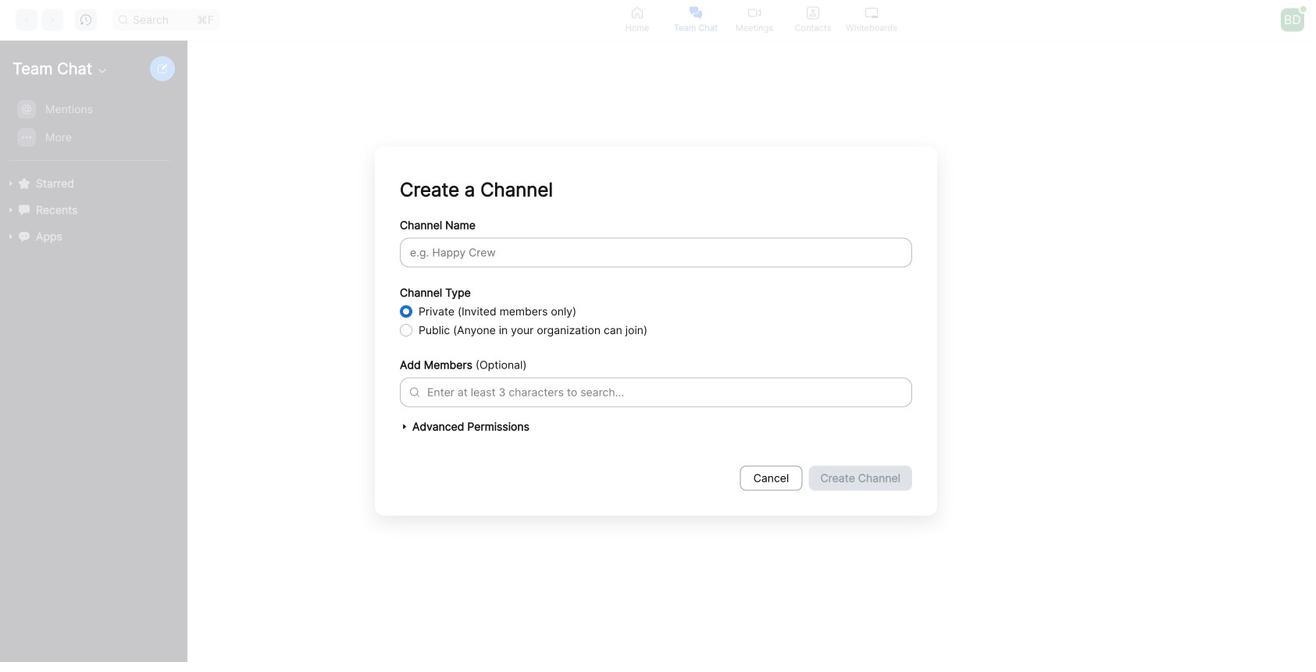 Task type: vqa. For each thing, say whether or not it's contained in the screenshot.
'Select Country' text field
no



Task type: locate. For each thing, give the bounding box(es) containing it.
home small image
[[631, 7, 644, 19]]

team chat image
[[690, 7, 702, 19], [690, 7, 702, 19]]

group
[[0, 95, 180, 161]]

magnifier image
[[119, 15, 128, 25], [119, 15, 128, 25], [410, 388, 419, 397]]

e.g. Happy Crew text field
[[400, 238, 912, 267]]

tree
[[0, 94, 184, 266]]

magnifier image
[[410, 388, 419, 397]]

video on image
[[748, 7, 761, 19], [748, 7, 761, 19]]

triangle right image
[[400, 422, 409, 431]]

tab list
[[608, 0, 901, 40]]

new image
[[158, 64, 167, 73]]

Channel Type, Public (Anyone in your organization can join) button
[[400, 324, 412, 336]]

profile contact image
[[807, 7, 819, 19], [807, 7, 819, 19]]

home small image
[[631, 7, 644, 19]]

None text field
[[427, 384, 430, 401]]

option group
[[400, 302, 912, 340]]



Task type: describe. For each thing, give the bounding box(es) containing it.
channel type, private (invited members only) image
[[400, 305, 412, 318]]

channel type, public (anyone in your organization can join) image
[[400, 324, 412, 336]]

triangle right image
[[400, 422, 409, 431]]

Channel Type, Private (Invited members only) button
[[400, 305, 412, 318]]

whiteboard small image
[[865, 7, 878, 19]]

new image
[[158, 64, 167, 73]]

whiteboard small image
[[865, 7, 878, 19]]



